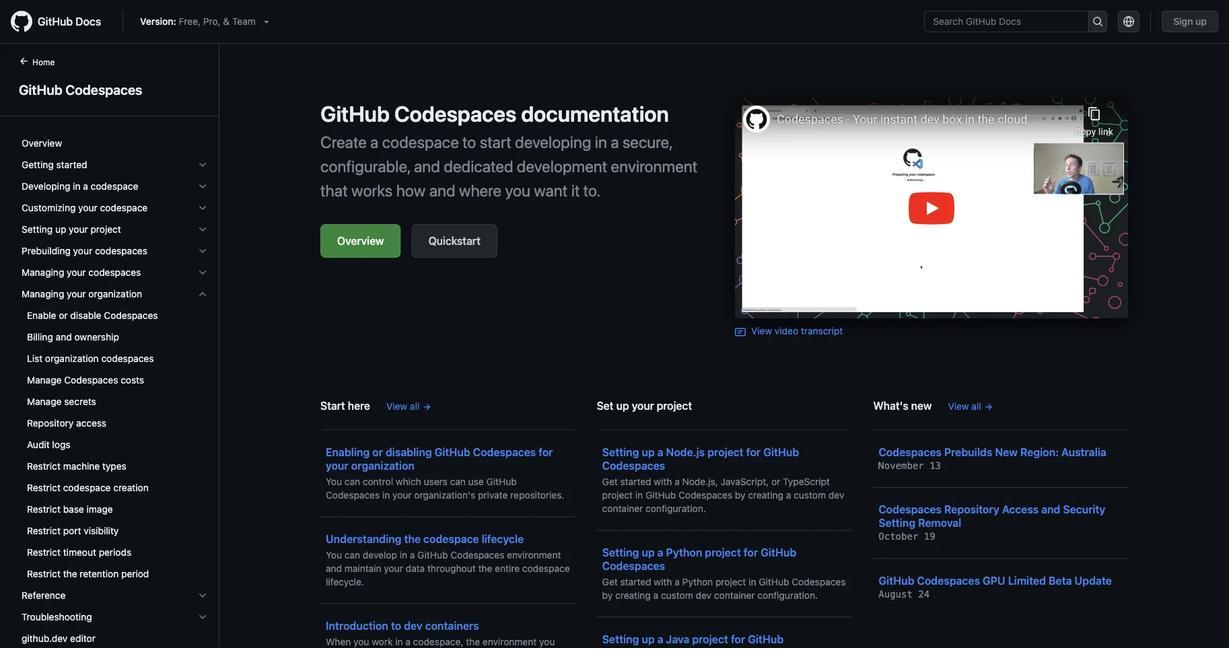 Task type: vqa. For each thing, say whether or not it's contained in the screenshot.
"Codespaces" in the codespaces repository access and security setting removal october 19
yes



Task type: describe. For each thing, give the bounding box(es) containing it.
codespace,
[[413, 636, 464, 647]]

configuration. inside setting up a python project for github codespaces get started with a python project in github codespaces by creating a custom dev container configuration.
[[758, 590, 818, 601]]

prebuilding your codespaces
[[22, 245, 147, 257]]

enabling or disabling github codespaces for your organization you can control which users can use github codespaces in your organization's private repositories.
[[326, 446, 565, 501]]

to inside introduction to dev containers when you work in a codespace, the environment you
[[391, 620, 401, 632]]

or inside setting up a node.js project for github codespaces get started with a node.js, javascript, or typescript project in github codespaces by creating a custom dev container configuration.
[[772, 476, 781, 487]]

list organization codespaces link
[[16, 348, 213, 370]]

restrict port visibility link
[[16, 521, 213, 542]]

restrict for restrict the retention period
[[27, 569, 61, 580]]

dedicated
[[444, 157, 513, 176]]

manage for manage codespaces costs
[[27, 375, 62, 386]]

periods
[[99, 547, 131, 558]]

sc 9kayk9 0 image for setting up your project
[[197, 224, 208, 235]]

0 vertical spatial python
[[666, 546, 703, 559]]

can inside understanding the codespace lifecycle you can develop in a github codespaces environment and maintain your data throughout the entire codespace lifecycle.
[[345, 549, 360, 561]]

overview inside github codespaces element
[[22, 138, 62, 149]]

organization inside list organization codespaces link
[[45, 353, 99, 364]]

region:
[[1021, 446, 1059, 459]]

sc 9kayk9 0 image for managing your codespaces
[[197, 267, 208, 278]]

in inside understanding the codespace lifecycle you can develop in a github codespaces environment and maintain your data throughout the entire codespace lifecycle.
[[400, 549, 407, 561]]

types
[[102, 461, 127, 472]]

or for enabling
[[373, 446, 383, 459]]

project inside the 'setting up a java project for github codespaces'
[[692, 633, 729, 646]]

managing for managing your codespaces
[[22, 267, 64, 278]]

restrict for restrict machine types
[[27, 461, 61, 472]]

quickstart link
[[412, 224, 498, 258]]

manage codespaces costs
[[27, 375, 144, 386]]

sign
[[1174, 16, 1194, 27]]

codespaces inside codespaces prebuilds new region: australia november 13
[[879, 446, 942, 459]]

image
[[87, 504, 113, 515]]

ownership
[[74, 332, 119, 343]]

view all link for start here
[[387, 399, 432, 413]]

restrict for restrict codespace creation
[[27, 482, 61, 494]]

your inside understanding the codespace lifecycle you can develop in a github codespaces environment and maintain your data throughout the entire codespace lifecycle.
[[384, 563, 403, 574]]

all for disabling
[[410, 401, 420, 412]]

enable or disable codespaces link
[[16, 305, 213, 327]]

started inside dropdown button
[[56, 159, 87, 170]]

enable
[[27, 310, 56, 321]]

view all for start here
[[387, 401, 420, 412]]

in inside setting up a python project for github codespaces get started with a python project in github codespaces by creating a custom dev container configuration.
[[749, 576, 757, 588]]

billing and ownership link
[[16, 327, 213, 348]]

19
[[924, 531, 936, 542]]

in inside setting up a node.js project for github codespaces get started with a node.js, javascript, or typescript project in github codespaces by creating a custom dev container configuration.
[[636, 490, 643, 501]]

customizing your codespace
[[22, 202, 148, 213]]

port
[[63, 526, 81, 537]]

custom inside setting up a node.js project for github codespaces get started with a node.js, javascript, or typescript project in github codespaces by creating a custom dev container configuration.
[[794, 490, 826, 501]]

docs
[[76, 15, 101, 28]]

sc 9kayk9 0 image for reference
[[197, 591, 208, 601]]

javascript,
[[721, 476, 769, 487]]

developing
[[22, 181, 70, 192]]

secrets
[[64, 396, 96, 407]]

develop
[[363, 549, 397, 561]]

dev inside setting up a node.js project for github codespaces get started with a node.js, javascript, or typescript project in github codespaces by creating a custom dev container configuration.
[[829, 490, 845, 501]]

entire
[[495, 563, 520, 574]]

quickstart
[[429, 235, 481, 247]]

by inside setting up a python project for github codespaces get started with a python project in github codespaces by creating a custom dev container configuration.
[[602, 590, 613, 601]]

manage for manage secrets
[[27, 396, 62, 407]]

with for node.js
[[654, 476, 672, 487]]

managing your organization element containing enable or disable codespaces
[[11, 305, 219, 585]]

all for new
[[972, 401, 982, 412]]

use
[[468, 476, 484, 487]]

1 horizontal spatial view
[[752, 326, 772, 337]]

documentation
[[521, 101, 669, 127]]

sc 9kayk9 0 image for getting started
[[197, 160, 208, 170]]

pro,
[[203, 16, 221, 27]]

can left use
[[450, 476, 466, 487]]

audit
[[27, 439, 50, 451]]

start
[[480, 133, 512, 152]]

restrict machine types
[[27, 461, 127, 472]]

creating inside setting up a node.js project for github codespaces get started with a node.js, javascript, or typescript project in github codespaces by creating a custom dev container configuration.
[[748, 490, 784, 501]]

new
[[995, 446, 1018, 459]]

restrict base image
[[27, 504, 113, 515]]

and up how at top left
[[414, 157, 440, 176]]

the left entire
[[478, 563, 492, 574]]

sc 9kayk9 0 image for troubleshooting
[[197, 612, 208, 623]]

in inside enabling or disabling github codespaces for your organization you can control which users can use github codespaces in your organization's private repositories.
[[382, 490, 390, 501]]

your up prebuilding your codespaces at the top of the page
[[69, 224, 88, 235]]

organization inside managing your organization dropdown button
[[88, 289, 142, 300]]

update
[[1075, 574, 1112, 587]]

visibility
[[84, 526, 119, 537]]

search image
[[1093, 16, 1104, 27]]

1 vertical spatial overview link
[[321, 224, 401, 258]]

create
[[321, 133, 367, 152]]

billing and ownership
[[27, 332, 119, 343]]

codespaces inside the 'setting up a java project for github codespaces'
[[602, 646, 665, 648]]

select language: current language is english image
[[1124, 16, 1135, 27]]

australia
[[1062, 446, 1107, 459]]

troubleshooting
[[22, 612, 92, 623]]

repository access
[[27, 418, 106, 429]]

restrict codespace creation link
[[16, 477, 213, 499]]

your up managing your organization
[[67, 267, 86, 278]]

a inside introduction to dev containers when you work in a codespace, the environment you
[[406, 636, 411, 647]]

up for setting up a python project for github codespaces get started with a python project in github codespaces by creating a custom dev container configuration.
[[642, 546, 655, 559]]

team
[[232, 16, 256, 27]]

containers
[[425, 620, 479, 632]]

the inside introduction to dev containers when you work in a codespace, the environment you
[[466, 636, 480, 647]]

configurable,
[[321, 157, 411, 176]]

customizing your codespace button
[[16, 197, 213, 219]]

github codespaces gpu limited beta update august 24
[[879, 574, 1112, 600]]

that
[[321, 181, 348, 200]]

setting up a python project for github codespaces get started with a python project in github codespaces by creating a custom dev container configuration.
[[602, 546, 846, 601]]

in inside github codespaces documentation create a codespace to start developing in a secure, configurable, and dedicated development environment that works how and where you want it to.
[[595, 133, 607, 152]]

where
[[459, 181, 502, 200]]

audit logs
[[27, 439, 70, 451]]

it
[[571, 181, 580, 200]]

github inside the 'setting up a java project for github codespaces'
[[748, 633, 784, 646]]

codespaces for prebuilding your codespaces
[[95, 245, 147, 257]]

developing in a codespace button
[[16, 176, 213, 197]]

audit logs link
[[16, 434, 213, 456]]

your up managing your codespaces
[[73, 245, 92, 257]]

to inside github codespaces documentation create a codespace to start developing in a secure, configurable, and dedicated development environment that works how and where you want it to.
[[463, 133, 476, 152]]

october
[[879, 531, 919, 542]]

setting for setting up a python project for github codespaces get started with a python project in github codespaces by creating a custom dev container configuration.
[[602, 546, 639, 559]]

retention
[[80, 569, 119, 580]]

repository access link
[[16, 413, 213, 434]]

secure,
[[623, 133, 673, 152]]

customizing
[[22, 202, 76, 213]]

prebuilding your codespaces button
[[16, 240, 213, 262]]

managing your organization element containing managing your organization
[[11, 283, 219, 585]]

november 13 element
[[879, 460, 941, 471]]

you inside github codespaces documentation create a codespace to start developing in a secure, configurable, and dedicated development environment that works how and where you want it to.
[[505, 181, 531, 200]]

here
[[348, 399, 370, 412]]

enabling
[[326, 446, 370, 459]]

codespaces inside github codespaces gpu limited beta update august 24
[[917, 574, 980, 587]]

environment for understanding the codespace lifecycle
[[507, 549, 561, 561]]

limited
[[1009, 574, 1046, 587]]

and inside codespaces repository access and security setting removal october 19
[[1042, 503, 1061, 516]]

codespace down machine
[[63, 482, 111, 494]]

list
[[27, 353, 43, 364]]

with for python
[[654, 576, 672, 588]]

github inside 'github docs' link
[[38, 15, 73, 28]]

disable
[[70, 310, 101, 321]]

setting for setting up your project
[[22, 224, 53, 235]]

getting started
[[22, 159, 87, 170]]

2 horizontal spatial you
[[539, 636, 555, 647]]

disabling
[[386, 446, 432, 459]]

24
[[919, 589, 930, 600]]

version:
[[140, 16, 176, 27]]

your down the which
[[393, 490, 412, 501]]

prebuilding
[[22, 245, 71, 257]]

and inside understanding the codespace lifecycle you can develop in a github codespaces environment and maintain your data throughout the entire codespace lifecycle.
[[326, 563, 342, 574]]

repository inside repository access link
[[27, 418, 74, 429]]

view all link for what's new
[[948, 399, 994, 413]]

&
[[223, 16, 230, 27]]

restrict machine types link
[[16, 456, 213, 477]]

creation
[[113, 482, 149, 494]]

get for setting up a python project for github codespaces
[[602, 576, 618, 588]]



Task type: locate. For each thing, give the bounding box(es) containing it.
set
[[597, 399, 614, 412]]

developing in a codespace
[[22, 181, 138, 192]]

1 horizontal spatial dev
[[696, 590, 712, 601]]

and up lifecycle.
[[326, 563, 342, 574]]

all up prebuilds
[[972, 401, 982, 412]]

managing for managing your organization
[[22, 289, 64, 300]]

container inside setting up a node.js project for github codespaces get started with a node.js, javascript, or typescript project in github codespaces by creating a custom dev container configuration.
[[602, 503, 643, 514]]

dev up the 'codespace,' at left bottom
[[404, 620, 423, 632]]

0 vertical spatial dev
[[829, 490, 845, 501]]

to.
[[584, 181, 601, 200]]

1 vertical spatial with
[[654, 576, 672, 588]]

configuration. inside setting up a node.js project for github codespaces get started with a node.js, javascript, or typescript project in github codespaces by creating a custom dev container configuration.
[[646, 503, 706, 514]]

sc 9kayk9 0 image inside getting started dropdown button
[[197, 160, 208, 170]]

restrict inside 'restrict timeout periods' link
[[27, 547, 61, 558]]

2 you from the top
[[326, 549, 342, 561]]

up for setting up your project
[[55, 224, 66, 235]]

can left control at the bottom left of the page
[[345, 476, 360, 487]]

0 horizontal spatial to
[[391, 620, 401, 632]]

with inside setting up a python project for github codespaces get started with a python project in github codespaces by creating a custom dev container configuration.
[[654, 576, 672, 588]]

restrict up restrict base image
[[27, 482, 61, 494]]

restrict the retention period link
[[16, 564, 213, 585]]

1 horizontal spatial overview link
[[321, 224, 401, 258]]

1 horizontal spatial configuration.
[[758, 590, 818, 601]]

setting inside dropdown button
[[22, 224, 53, 235]]

setting inside codespaces repository access and security setting removal october 19
[[879, 517, 916, 530]]

1 restrict from the top
[[27, 461, 61, 472]]

up inside setting up a python project for github codespaces get started with a python project in github codespaces by creating a custom dev container configuration.
[[642, 546, 655, 559]]

managing inside managing your codespaces dropdown button
[[22, 267, 64, 278]]

codespace down developing in a codespace dropdown button
[[100, 202, 148, 213]]

machine
[[63, 461, 100, 472]]

restrict inside 'restrict machine types' link
[[27, 461, 61, 472]]

for for setting up a python project for github codespaces
[[744, 546, 758, 559]]

creating inside setting up a python project for github codespaces get started with a python project in github codespaces by creating a custom dev container configuration.
[[616, 590, 651, 601]]

august
[[879, 589, 913, 600]]

7 sc 9kayk9 0 image from the top
[[197, 591, 208, 601]]

setting for setting up a node.js project for github codespaces get started with a node.js, javascript, or typescript project in github codespaces by creating a custom dev container configuration.
[[602, 446, 639, 459]]

0 vertical spatial you
[[326, 476, 342, 487]]

getting started button
[[16, 154, 213, 176]]

with down node.js
[[654, 476, 672, 487]]

0 horizontal spatial custom
[[661, 590, 693, 601]]

codespaces for managing your codespaces
[[88, 267, 141, 278]]

environment inside introduction to dev containers when you work in a codespace, the environment you
[[483, 636, 537, 647]]

or
[[59, 310, 68, 321], [373, 446, 383, 459], [772, 476, 781, 487]]

triangle down image
[[261, 16, 272, 27]]

the inside github codespaces element
[[63, 569, 77, 580]]

1 get from the top
[[602, 476, 618, 487]]

0 vertical spatial to
[[463, 133, 476, 152]]

view all for what's new
[[948, 401, 982, 412]]

1 vertical spatial configuration.
[[758, 590, 818, 601]]

restrict for restrict port visibility
[[27, 526, 61, 537]]

the down containers
[[466, 636, 480, 647]]

1 manage from the top
[[27, 375, 62, 386]]

1 vertical spatial repository
[[945, 503, 1000, 516]]

2 managing from the top
[[22, 289, 64, 300]]

you down enabling
[[326, 476, 342, 487]]

view all link up prebuilds
[[948, 399, 994, 413]]

0 vertical spatial managing
[[22, 267, 64, 278]]

1 vertical spatial container
[[714, 590, 755, 601]]

in inside dropdown button
[[73, 181, 80, 192]]

0 vertical spatial codespaces
[[95, 245, 147, 257]]

setting up your project button
[[16, 219, 213, 240]]

github codespaces link
[[16, 79, 203, 100]]

1 all from the left
[[410, 401, 420, 412]]

organization inside enabling or disabling github codespaces for your organization you can control which users can use github codespaces in your organization's private repositories.
[[351, 459, 415, 472]]

13
[[930, 460, 941, 471]]

node.js
[[666, 446, 705, 459]]

up inside the 'setting up a java project for github codespaces'
[[642, 633, 655, 646]]

organization's
[[414, 490, 476, 501]]

setting for setting up a java project for github codespaces
[[602, 633, 639, 646]]

2 horizontal spatial or
[[772, 476, 781, 487]]

1 horizontal spatial container
[[714, 590, 755, 601]]

Search GitHub Docs search field
[[925, 11, 1088, 32]]

1 vertical spatial organization
[[45, 353, 99, 364]]

2 vertical spatial dev
[[404, 620, 423, 632]]

with inside setting up a node.js project for github codespaces get started with a node.js, javascript, or typescript project in github codespaces by creating a custom dev container configuration.
[[654, 476, 672, 487]]

1 horizontal spatial creating
[[748, 490, 784, 501]]

start here
[[321, 399, 370, 412]]

you inside understanding the codespace lifecycle you can develop in a github codespaces environment and maintain your data throughout the entire codespace lifecycle.
[[326, 549, 342, 561]]

container inside setting up a python project for github codespaces get started with a python project in github codespaces by creating a custom dev container configuration.
[[714, 590, 755, 601]]

repository up audit logs
[[27, 418, 74, 429]]

what's new
[[874, 399, 932, 412]]

1 vertical spatial creating
[[616, 590, 651, 601]]

codespace inside dropdown button
[[91, 181, 138, 192]]

overview link up developing in a codespace dropdown button
[[16, 133, 213, 154]]

for inside the 'setting up a java project for github codespaces'
[[731, 633, 746, 646]]

github inside github codespaces gpu limited beta update august 24
[[879, 574, 915, 587]]

restrict inside restrict the retention period link
[[27, 569, 61, 580]]

view all right the here at the bottom left of the page
[[387, 401, 420, 412]]

restrict up reference
[[27, 569, 61, 580]]

to up the work at the bottom of the page
[[391, 620, 401, 632]]

up inside dropdown button
[[55, 224, 66, 235]]

1 horizontal spatial custom
[[794, 490, 826, 501]]

1 vertical spatial you
[[326, 549, 342, 561]]

overview up getting
[[22, 138, 62, 149]]

codespaces up the "costs"
[[101, 353, 154, 364]]

costs
[[121, 375, 144, 386]]

repositories.
[[511, 490, 565, 501]]

manage up repository access
[[27, 396, 62, 407]]

for inside setting up a node.js project for github codespaces get started with a node.js, javascript, or typescript project in github codespaces by creating a custom dev container configuration.
[[747, 446, 761, 459]]

up for setting up a node.js project for github codespaces get started with a node.js, javascript, or typescript project in github codespaces by creating a custom dev container configuration.
[[642, 446, 655, 459]]

1 horizontal spatial view all link
[[948, 399, 994, 413]]

view right new
[[948, 401, 969, 412]]

or inside enabling or disabling github codespaces for your organization you can control which users can use github codespaces in your organization's private repositories.
[[373, 446, 383, 459]]

1 you from the top
[[326, 476, 342, 487]]

2 vertical spatial environment
[[483, 636, 537, 647]]

security
[[1064, 503, 1106, 516]]

0 vertical spatial environment
[[611, 157, 698, 176]]

sc 9kayk9 0 image inside the reference dropdown button
[[197, 591, 208, 601]]

and inside github codespaces element
[[56, 332, 72, 343]]

2 vertical spatial or
[[772, 476, 781, 487]]

2 restrict from the top
[[27, 482, 61, 494]]

0 horizontal spatial view
[[387, 401, 407, 412]]

managing down prebuilding
[[22, 267, 64, 278]]

introduction
[[326, 620, 388, 632]]

github codespaces
[[19, 81, 142, 97]]

managing up enable
[[22, 289, 64, 300]]

setting up your project
[[22, 224, 121, 235]]

0 horizontal spatial dev
[[404, 620, 423, 632]]

github inside understanding the codespace lifecycle you can develop in a github codespaces environment and maintain your data throughout the entire codespace lifecycle.
[[418, 549, 448, 561]]

setting up a java project for github codespaces
[[602, 633, 784, 648]]

0 vertical spatial creating
[[748, 490, 784, 501]]

your down enabling
[[326, 459, 349, 472]]

codespaces inside understanding the codespace lifecycle you can develop in a github codespaces environment and maintain your data throughout the entire codespace lifecycle.
[[451, 549, 505, 561]]

up
[[1196, 16, 1207, 27], [55, 224, 66, 235], [617, 399, 629, 412], [642, 446, 655, 459], [642, 546, 655, 559], [642, 633, 655, 646]]

a inside dropdown button
[[83, 181, 88, 192]]

development
[[517, 157, 608, 176]]

codespaces inside codespaces repository access and security setting removal october 19
[[879, 503, 942, 516]]

view all link up disabling
[[387, 399, 432, 413]]

users
[[424, 476, 448, 487]]

1 managing your organization element from the top
[[11, 283, 219, 585]]

1 horizontal spatial repository
[[945, 503, 1000, 516]]

codespaces inside dropdown button
[[95, 245, 147, 257]]

2 view all from the left
[[948, 401, 982, 412]]

4 sc 9kayk9 0 image from the top
[[197, 246, 208, 257]]

0 horizontal spatial configuration.
[[646, 503, 706, 514]]

0 vertical spatial by
[[735, 490, 746, 501]]

sc 9kayk9 0 image for developing in a codespace
[[197, 181, 208, 192]]

1 vertical spatial by
[[602, 590, 613, 601]]

or right enable
[[59, 310, 68, 321]]

your down managing your codespaces
[[67, 289, 86, 300]]

and right access
[[1042, 503, 1061, 516]]

managing your organization element
[[11, 283, 219, 585], [11, 305, 219, 585]]

troubleshooting button
[[16, 607, 213, 628]]

editor
[[70, 633, 96, 644]]

1 horizontal spatial view all
[[948, 401, 982, 412]]

restrict timeout periods
[[27, 547, 131, 558]]

environment
[[611, 157, 698, 176], [507, 549, 561, 561], [483, 636, 537, 647]]

codespaces down setting up your project dropdown button
[[95, 245, 147, 257]]

repository
[[27, 418, 74, 429], [945, 503, 1000, 516]]

overview down works
[[337, 235, 384, 247]]

2 get from the top
[[602, 576, 618, 588]]

1 with from the top
[[654, 476, 672, 487]]

get inside setting up a node.js project for github codespaces get started with a node.js, javascript, or typescript project in github codespaces by creating a custom dev container configuration.
[[602, 476, 618, 487]]

codespaces down prebuilding your codespaces dropdown button
[[88, 267, 141, 278]]

2 vertical spatial started
[[621, 576, 652, 588]]

restrict timeout periods link
[[16, 542, 213, 564]]

the down restrict timeout periods
[[63, 569, 77, 580]]

container
[[602, 503, 643, 514], [714, 590, 755, 601]]

access
[[76, 418, 106, 429]]

codespaces inside github codespaces documentation create a codespace to start developing in a secure, configurable, and dedicated development environment that works how and where you want it to.
[[394, 101, 517, 127]]

python
[[666, 546, 703, 559], [683, 576, 713, 588]]

0 vertical spatial overview link
[[16, 133, 213, 154]]

1 managing from the top
[[22, 267, 64, 278]]

a inside understanding the codespace lifecycle you can develop in a github codespaces environment and maintain your data throughout the entire codespace lifecycle.
[[410, 549, 415, 561]]

up for sign up
[[1196, 16, 1207, 27]]

codespace inside github codespaces documentation create a codespace to start developing in a secure, configurable, and dedicated development environment that works how and where you want it to.
[[382, 133, 459, 152]]

0 vertical spatial started
[[56, 159, 87, 170]]

github codespaces documentation create a codespace to start developing in a secure, configurable, and dedicated development environment that works how and where you want it to.
[[321, 101, 698, 200]]

github inside github codespaces link
[[19, 81, 62, 97]]

1 view all link from the left
[[387, 399, 432, 413]]

6 restrict from the top
[[27, 569, 61, 580]]

for
[[539, 446, 553, 459], [747, 446, 761, 459], [744, 546, 758, 559], [731, 633, 746, 646]]

restrict for restrict base image
[[27, 504, 61, 515]]

period
[[121, 569, 149, 580]]

new
[[912, 399, 932, 412]]

restrict left the base in the left bottom of the page
[[27, 504, 61, 515]]

2 sc 9kayk9 0 image from the top
[[197, 181, 208, 192]]

control
[[363, 476, 393, 487]]

1 vertical spatial dev
[[696, 590, 712, 601]]

1 horizontal spatial all
[[972, 401, 982, 412]]

2 vertical spatial organization
[[351, 459, 415, 472]]

managing your codespaces
[[22, 267, 141, 278]]

and right how at top left
[[429, 181, 456, 200]]

dev down typescript
[[829, 490, 845, 501]]

2 view all link from the left
[[948, 399, 994, 413]]

dev inside setting up a python project for github codespaces get started with a python project in github codespaces by creating a custom dev container configuration.
[[696, 590, 712, 601]]

codespaces
[[95, 245, 147, 257], [88, 267, 141, 278], [101, 353, 154, 364]]

video
[[775, 326, 799, 337]]

manage secrets link
[[16, 391, 213, 413]]

restrict for restrict timeout periods
[[27, 547, 61, 558]]

0 horizontal spatial overview link
[[16, 133, 213, 154]]

prebuilds
[[945, 446, 993, 459]]

up for set up your project
[[617, 399, 629, 412]]

and right billing
[[56, 332, 72, 343]]

restrict left timeout
[[27, 547, 61, 558]]

5 sc 9kayk9 0 image from the top
[[197, 267, 208, 278]]

0 vertical spatial repository
[[27, 418, 74, 429]]

get for setting up a node.js project for github codespaces
[[602, 476, 618, 487]]

1 vertical spatial overview
[[337, 235, 384, 247]]

1 vertical spatial started
[[621, 476, 652, 487]]

github inside github codespaces documentation create a codespace to start developing in a secure, configurable, and dedicated development environment that works how and where you want it to.
[[321, 101, 390, 127]]

0 vertical spatial organization
[[88, 289, 142, 300]]

0 vertical spatial custom
[[794, 490, 826, 501]]

environment inside understanding the codespace lifecycle you can develop in a github codespaces environment and maintain your data throughout the entire codespace lifecycle.
[[507, 549, 561, 561]]

manage secrets
[[27, 396, 96, 407]]

view right link icon
[[752, 326, 772, 337]]

codespace up how at top left
[[382, 133, 459, 152]]

reference button
[[16, 585, 213, 607]]

your down developing in a codespace
[[78, 202, 97, 213]]

understanding the codespace lifecycle you can develop in a github codespaces environment and maintain your data throughout the entire codespace lifecycle.
[[326, 533, 570, 588]]

home
[[32, 57, 55, 67]]

your right set
[[632, 399, 654, 412]]

node.js,
[[683, 476, 718, 487]]

0 horizontal spatial view all
[[387, 401, 420, 412]]

1 vertical spatial to
[[391, 620, 401, 632]]

view for codespaces prebuilds new region: australia
[[948, 401, 969, 412]]

for for setting up a node.js project for github codespaces
[[747, 446, 761, 459]]

custom down typescript
[[794, 490, 826, 501]]

sc 9kayk9 0 image inside prebuilding your codespaces dropdown button
[[197, 246, 208, 257]]

restrict left port
[[27, 526, 61, 537]]

october 19 element
[[879, 531, 936, 542]]

reference
[[22, 590, 66, 601]]

organization down billing and ownership
[[45, 353, 99, 364]]

version: free, pro, & team
[[140, 16, 256, 27]]

lifecycle
[[482, 533, 524, 545]]

setting inside setting up a python project for github codespaces get started with a python project in github codespaces by creating a custom dev container configuration.
[[602, 546, 639, 559]]

2 vertical spatial codespaces
[[101, 353, 154, 364]]

organization down managing your codespaces dropdown button
[[88, 289, 142, 300]]

1 horizontal spatial to
[[463, 133, 476, 152]]

by inside setting up a node.js project for github codespaces get started with a node.js, javascript, or typescript project in github codespaces by creating a custom dev container configuration.
[[735, 490, 746, 501]]

github.dev editor
[[22, 633, 96, 644]]

can
[[345, 476, 360, 487], [450, 476, 466, 487], [345, 549, 360, 561]]

0 horizontal spatial you
[[354, 636, 369, 647]]

view all
[[387, 401, 420, 412], [948, 401, 982, 412]]

None search field
[[925, 11, 1108, 32]]

1 vertical spatial get
[[602, 576, 618, 588]]

overview link
[[16, 133, 213, 154], [321, 224, 401, 258]]

for inside setting up a python project for github codespaces get started with a python project in github codespaces by creating a custom dev container configuration.
[[744, 546, 758, 559]]

codespaces
[[65, 81, 142, 97], [394, 101, 517, 127], [104, 310, 158, 321], [64, 375, 118, 386], [473, 446, 536, 459], [879, 446, 942, 459], [602, 459, 665, 472], [326, 490, 380, 501], [679, 490, 733, 501], [879, 503, 942, 516], [451, 549, 505, 561], [602, 560, 665, 572], [917, 574, 980, 587], [792, 576, 846, 588], [602, 646, 665, 648]]

0 horizontal spatial container
[[602, 503, 643, 514]]

with up java
[[654, 576, 672, 588]]

5 restrict from the top
[[27, 547, 61, 558]]

0 vertical spatial container
[[602, 503, 643, 514]]

1 vertical spatial custom
[[661, 590, 693, 601]]

to up dedicated
[[463, 133, 476, 152]]

0 horizontal spatial overview
[[22, 138, 62, 149]]

your
[[78, 202, 97, 213], [69, 224, 88, 235], [73, 245, 92, 257], [67, 267, 86, 278], [67, 289, 86, 300], [632, 399, 654, 412], [326, 459, 349, 472], [393, 490, 412, 501], [384, 563, 403, 574]]

view right the here at the bottom left of the page
[[387, 401, 407, 412]]

1 view all from the left
[[387, 401, 420, 412]]

removal
[[919, 517, 962, 530]]

want
[[534, 181, 568, 200]]

organization
[[88, 289, 142, 300], [45, 353, 99, 364], [351, 459, 415, 472]]

or inside github codespaces element
[[59, 310, 68, 321]]

custom inside setting up a python project for github codespaces get started with a python project in github codespaces by creating a custom dev container configuration.
[[661, 590, 693, 601]]

manage
[[27, 375, 62, 386], [27, 396, 62, 407]]

link image
[[735, 327, 746, 338]]

the up the data
[[404, 533, 421, 545]]

restrict base image link
[[16, 499, 213, 521]]

started for setting up a python project for github codespaces
[[621, 576, 652, 588]]

codespace up throughout
[[424, 533, 479, 545]]

0 horizontal spatial view all link
[[387, 399, 432, 413]]

sc 9kayk9 0 image
[[197, 203, 208, 213]]

or left typescript
[[772, 476, 781, 487]]

0 horizontal spatial creating
[[616, 590, 651, 601]]

sc 9kayk9 0 image inside managing your organization dropdown button
[[197, 289, 208, 300]]

all up disabling
[[410, 401, 420, 412]]

sc 9kayk9 0 image
[[197, 160, 208, 170], [197, 181, 208, 192], [197, 224, 208, 235], [197, 246, 208, 257], [197, 267, 208, 278], [197, 289, 208, 300], [197, 591, 208, 601], [197, 612, 208, 623]]

restrict inside 'restrict base image' link
[[27, 504, 61, 515]]

or for enable
[[59, 310, 68, 321]]

in inside introduction to dev containers when you work in a codespace, the environment you
[[395, 636, 403, 647]]

you inside enabling or disabling github codespaces for your organization you can control which users can use github codespaces in your organization's private repositories.
[[326, 476, 342, 487]]

0 vertical spatial overview
[[22, 138, 62, 149]]

codespace down getting started dropdown button
[[91, 181, 138, 192]]

your down develop
[[384, 563, 403, 574]]

restrict inside 'restrict codespace creation' link
[[27, 482, 61, 494]]

for for enabling or disabling github codespaces for your organization
[[539, 446, 553, 459]]

view all right new
[[948, 401, 982, 412]]

github docs
[[38, 15, 101, 28]]

managing your codespaces button
[[16, 262, 213, 283]]

november
[[879, 460, 924, 471]]

sc 9kayk9 0 image inside managing your codespaces dropdown button
[[197, 267, 208, 278]]

0 horizontal spatial by
[[602, 590, 613, 601]]

1 horizontal spatial overview
[[337, 235, 384, 247]]

0 horizontal spatial or
[[59, 310, 68, 321]]

codespace inside dropdown button
[[100, 202, 148, 213]]

home link
[[13, 56, 76, 69]]

dev up setting up a java project for github codespaces link
[[696, 590, 712, 601]]

a inside the 'setting up a java project for github codespaces'
[[658, 633, 664, 646]]

get inside setting up a python project for github codespaces get started with a python project in github codespaces by creating a custom dev container configuration.
[[602, 576, 618, 588]]

4 restrict from the top
[[27, 526, 61, 537]]

can up maintain
[[345, 549, 360, 561]]

overview link down works
[[321, 224, 401, 258]]

6 sc 9kayk9 0 image from the top
[[197, 289, 208, 300]]

codespaces for list organization codespaces
[[101, 353, 154, 364]]

0 vertical spatial with
[[654, 476, 672, 487]]

github docs link
[[11, 11, 112, 32]]

restrict inside restrict port visibility link
[[27, 526, 61, 537]]

0 vertical spatial configuration.
[[646, 503, 706, 514]]

1 horizontal spatial by
[[735, 490, 746, 501]]

1 sc 9kayk9 0 image from the top
[[197, 160, 208, 170]]

manage down list
[[27, 375, 62, 386]]

2 all from the left
[[972, 401, 982, 412]]

started inside setting up a python project for github codespaces get started with a python project in github codespaces by creating a custom dev container configuration.
[[621, 576, 652, 588]]

codespaces inside dropdown button
[[88, 267, 141, 278]]

codespaces prebuilds new region: australia november 13
[[879, 446, 1107, 471]]

8 sc 9kayk9 0 image from the top
[[197, 612, 208, 623]]

dev inside introduction to dev containers when you work in a codespace, the environment you
[[404, 620, 423, 632]]

1 vertical spatial manage
[[27, 396, 62, 407]]

environment inside github codespaces documentation create a codespace to start developing in a secure, configurable, and dedicated development environment that works how and where you want it to.
[[611, 157, 698, 176]]

logs
[[52, 439, 70, 451]]

or up control at the bottom left of the page
[[373, 446, 383, 459]]

you up lifecycle.
[[326, 549, 342, 561]]

view for enabling or disabling github codespaces for your organization
[[387, 401, 407, 412]]

organization up control at the bottom left of the page
[[351, 459, 415, 472]]

1 horizontal spatial or
[[373, 446, 383, 459]]

2 horizontal spatial view
[[948, 401, 969, 412]]

github
[[38, 15, 73, 28], [19, 81, 62, 97], [321, 101, 390, 127], [435, 446, 470, 459], [764, 446, 799, 459], [487, 476, 517, 487], [646, 490, 676, 501], [761, 546, 797, 559], [418, 549, 448, 561], [879, 574, 915, 587], [759, 576, 790, 588], [748, 633, 784, 646]]

1 vertical spatial python
[[683, 576, 713, 588]]

sc 9kayk9 0 image for prebuilding your codespaces
[[197, 246, 208, 257]]

setting inside setting up a node.js project for github codespaces get started with a node.js, javascript, or typescript project in github codespaces by creating a custom dev container configuration.
[[602, 446, 639, 459]]

repository up removal
[[945, 503, 1000, 516]]

up for setting up a java project for github codespaces
[[642, 633, 655, 646]]

restrict down audit logs
[[27, 461, 61, 472]]

typescript
[[783, 476, 830, 487]]

project
[[91, 224, 121, 235], [657, 399, 692, 412], [708, 446, 744, 459], [602, 490, 633, 501], [705, 546, 741, 559], [716, 576, 746, 588], [692, 633, 729, 646]]

august 24 element
[[879, 589, 930, 600]]

0 vertical spatial get
[[602, 476, 618, 487]]

sc 9kayk9 0 image inside setting up your project dropdown button
[[197, 224, 208, 235]]

3 sc 9kayk9 0 image from the top
[[197, 224, 208, 235]]

custom up java
[[661, 590, 693, 601]]

0 vertical spatial manage
[[27, 375, 62, 386]]

sc 9kayk9 0 image inside troubleshooting dropdown button
[[197, 612, 208, 623]]

0 horizontal spatial all
[[410, 401, 420, 412]]

codespace right entire
[[522, 563, 570, 574]]

3 restrict from the top
[[27, 504, 61, 515]]

github.dev
[[22, 633, 68, 644]]

how
[[396, 181, 426, 200]]

work
[[372, 636, 393, 647]]

1 vertical spatial or
[[373, 446, 383, 459]]

project inside dropdown button
[[91, 224, 121, 235]]

sc 9kayk9 0 image inside developing in a codespace dropdown button
[[197, 181, 208, 192]]

setting inside the 'setting up a java project for github codespaces'
[[602, 633, 639, 646]]

1 vertical spatial environment
[[507, 549, 561, 561]]

1 vertical spatial codespaces
[[88, 267, 141, 278]]

started for setting up a node.js project for github codespaces
[[621, 476, 652, 487]]

2 managing your organization element from the top
[[11, 305, 219, 585]]

environment for introduction to dev containers
[[483, 636, 537, 647]]

data
[[406, 563, 425, 574]]

1 horizontal spatial you
[[505, 181, 531, 200]]

for inside enabling or disabling github codespaces for your organization you can control which users can use github codespaces in your organization's private repositories.
[[539, 446, 553, 459]]

lifecycle.
[[326, 576, 364, 588]]

0 vertical spatial or
[[59, 310, 68, 321]]

repository inside codespaces repository access and security setting removal october 19
[[945, 503, 1000, 516]]

up inside setting up a node.js project for github codespaces get started with a node.js, javascript, or typescript project in github codespaces by creating a custom dev container configuration.
[[642, 446, 655, 459]]

java
[[666, 633, 690, 646]]

managing inside managing your organization dropdown button
[[22, 289, 64, 300]]

github codespaces element
[[0, 55, 220, 648]]

2 horizontal spatial dev
[[829, 490, 845, 501]]

sc 9kayk9 0 image for managing your organization
[[197, 289, 208, 300]]

0 horizontal spatial repository
[[27, 418, 74, 429]]

2 manage from the top
[[27, 396, 62, 407]]

2 with from the top
[[654, 576, 672, 588]]

1 vertical spatial managing
[[22, 289, 64, 300]]

list organization codespaces
[[27, 353, 154, 364]]



